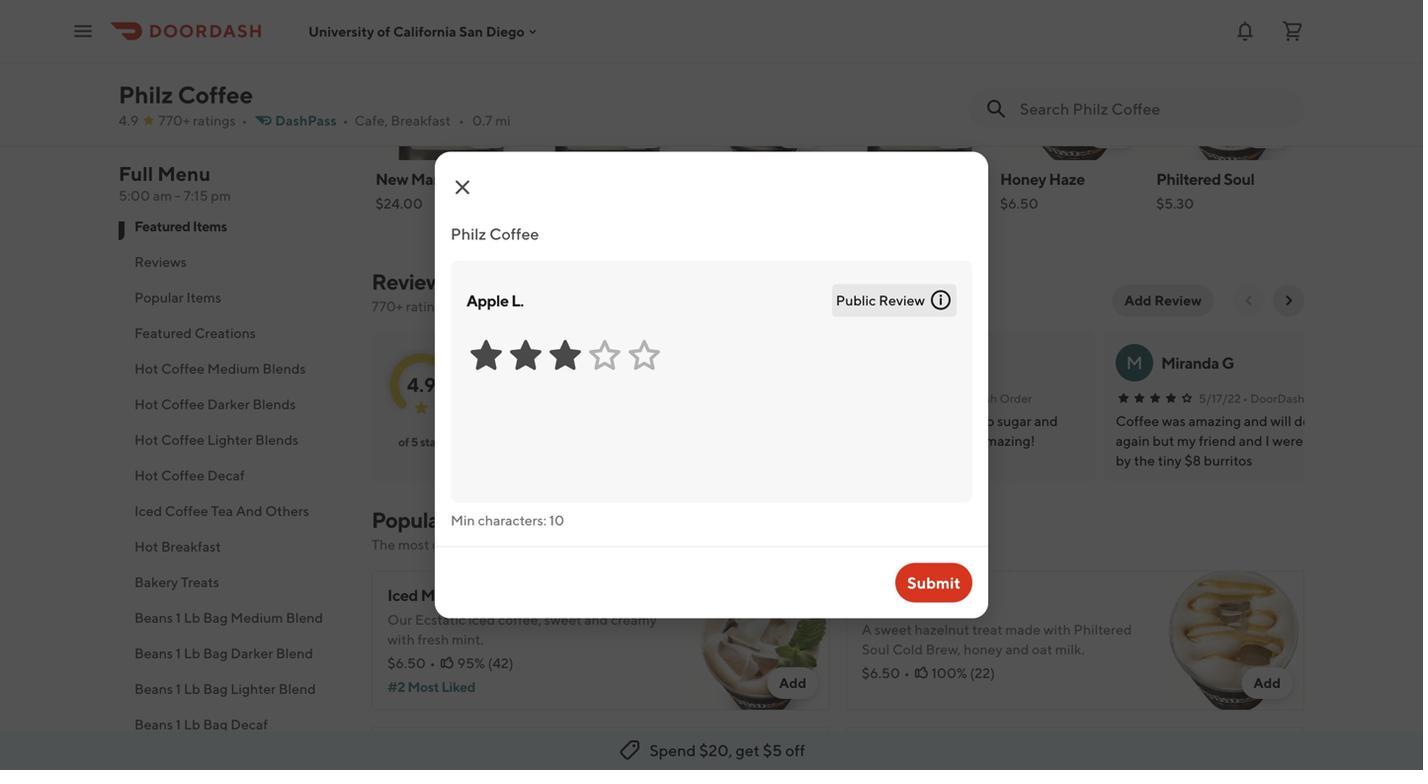 Task type: vqa. For each thing, say whether or not it's contained in the screenshot.
1
yes



Task type: locate. For each thing, give the bounding box(es) containing it.
reviews up popular items on the top
[[134, 254, 187, 270]]

mojito
[[457, 586, 502, 605]]

beans for beans 1 lb bag lighter blend
[[134, 681, 173, 697]]

1 horizontal spatial 770+
[[372, 298, 403, 314]]

blend down bakery treats button on the left
[[286, 610, 323, 626]]

lb up beans 1 lb bag decaf
[[184, 681, 200, 697]]

hot inside hot coffee medium blends button
[[134, 360, 158, 377]]

items down the pm
[[193, 218, 227, 234]]

beans 1 lb bag darker blend
[[134, 645, 313, 662]]

beans 1 lb bag darker blend button
[[119, 636, 348, 671]]

1 beans from the top
[[134, 610, 173, 626]]

4.9 up of 5 stars
[[407, 373, 436, 397]]

popular up most
[[372, 507, 447, 533]]

1 vertical spatial 4.9
[[407, 373, 436, 397]]

lb for medium
[[184, 610, 200, 626]]

review for public review
[[879, 292, 926, 309]]

1 vertical spatial breakfast
[[161, 538, 221, 555]]

2 featured from the top
[[134, 325, 192, 341]]

milk.
[[1056, 641, 1085, 658]]

lighter
[[207, 432, 253, 448], [231, 681, 276, 697]]

philz coffee up 770+ ratings •
[[119, 81, 253, 109]]

featured
[[134, 218, 190, 234], [134, 325, 192, 341]]

reviews inside button
[[134, 254, 187, 270]]

lb inside 'button'
[[184, 610, 200, 626]]

0 horizontal spatial 4.9
[[119, 112, 139, 129]]

0 horizontal spatial philtered
[[1074, 621, 1133, 638]]

2 • doordash order from the left
[[1244, 392, 1340, 405]]

-
[[175, 187, 181, 204]]

2 hot from the top
[[134, 396, 158, 412]]

most
[[408, 679, 439, 695]]

$6.50 • up most at the bottom of page
[[388, 655, 436, 671]]

dashpass
[[275, 112, 337, 129]]

coffee down hot coffee lighter blends
[[161, 467, 205, 484]]

breakfast for hot
[[161, 538, 221, 555]]

lighter inside hot coffee lighter blends button
[[207, 432, 253, 448]]

lb down "beans 1 lb bag lighter blend"
[[184, 716, 200, 733]]

0 vertical spatial iced
[[134, 503, 162, 519]]

95% (42)
[[458, 655, 514, 671]]

featured down am
[[134, 218, 190, 234]]

popular for popular items
[[134, 289, 184, 306]]

haze inside honey haze a sweet hazelnut treat made with philtered soul cold brew, honey and oat milk.
[[911, 596, 947, 615]]

3 beans from the top
[[134, 681, 173, 697]]

0 vertical spatial ratings
[[193, 112, 236, 129]]

4 hot from the top
[[134, 467, 158, 484]]

darker inside button
[[231, 645, 273, 662]]

2 beans from the top
[[134, 645, 173, 662]]

featured down popular items on the top
[[134, 325, 192, 341]]

2 order from the left
[[1308, 392, 1340, 405]]

popular inside "popular items the most commonly ordered items and dishes from this store"
[[372, 507, 447, 533]]

ratings
[[193, 112, 236, 129], [406, 298, 449, 314]]

1 horizontal spatial sweet
[[875, 621, 912, 638]]

coffee
[[178, 81, 253, 109], [490, 224, 539, 243], [161, 360, 205, 377], [161, 396, 205, 412], [161, 432, 205, 448], [161, 467, 205, 484], [165, 503, 208, 519], [505, 586, 553, 605]]

decaf down beans 1 lb bag lighter blend button
[[231, 716, 268, 733]]

1 up "beans 1 lb bag lighter blend"
[[176, 645, 181, 662]]

featured for featured items
[[134, 218, 190, 234]]

reviews for reviews
[[134, 254, 187, 270]]

iced inside 'iced mint mojito coffee our ecstatic iced coffee, sweet and creamy with fresh mint.'
[[388, 586, 418, 605]]

1 horizontal spatial iced
[[388, 586, 418, 605]]

0 horizontal spatial honey haze image
[[1001, 20, 1149, 160]]

0 horizontal spatial $6.50 •
[[388, 655, 436, 671]]

iced mint mojito coffee our ecstatic iced coffee, sweet and creamy with fresh mint.
[[388, 586, 657, 648]]

items up featured creations
[[186, 289, 221, 306]]

add review button
[[1113, 285, 1214, 316]]

mi
[[496, 112, 511, 129]]

tea
[[211, 503, 233, 519]]

4.9 up full
[[119, 112, 139, 129]]

0 vertical spatial lighter
[[207, 432, 253, 448]]

honey
[[964, 641, 1003, 658]]

bag for darker
[[203, 645, 228, 662]]

1 vertical spatial honey haze image
[[1165, 571, 1305, 711]]

soul
[[1224, 170, 1255, 188], [862, 641, 890, 658]]

beans for beans 1 lb bag decaf
[[134, 716, 173, 733]]

1 inside button
[[176, 645, 181, 662]]

1 down the bakery treats
[[176, 610, 181, 626]]

1 horizontal spatial • doordash order
[[1244, 392, 1340, 405]]

1 lb from the top
[[184, 610, 200, 626]]

of left 5
[[398, 435, 409, 449]]

featured items
[[134, 218, 227, 234]]

sweet up 'cold'
[[875, 621, 912, 638]]

sweet right coffee,
[[545, 612, 582, 628]]

jiaxin z
[[537, 354, 590, 372]]

philz inside dialog
[[451, 224, 487, 243]]

and inside "popular items the most commonly ordered items and dishes from this store"
[[591, 536, 614, 553]]

commonly
[[432, 536, 498, 553]]

1 horizontal spatial haze
[[1050, 170, 1086, 188]]

0 vertical spatial blends
[[263, 360, 306, 377]]

with down our
[[388, 631, 415, 648]]

full menu 5:00 am - 7:15 pm
[[119, 162, 231, 204]]

blend down beans 1 lb bag medium blend 'button'
[[276, 645, 313, 662]]

4 lb from the top
[[184, 716, 200, 733]]

sweet inside honey haze a sweet hazelnut treat made with philtered soul cold brew, honey and oat milk.
[[875, 621, 912, 638]]

1 vertical spatial haze
[[911, 596, 947, 615]]

0 vertical spatial honey haze image
[[1001, 20, 1149, 160]]

1 vertical spatial medium
[[231, 610, 283, 626]]

1 featured from the top
[[134, 218, 190, 234]]

ratings down reviews link
[[406, 298, 449, 314]]

blend down beans 1 lb bag darker blend button
[[279, 681, 316, 697]]

iced up our
[[388, 586, 418, 605]]

reviews button
[[119, 244, 348, 280]]

blends down featured creations button
[[263, 360, 306, 377]]

of left california
[[377, 23, 391, 39]]

review up miranda
[[1155, 292, 1202, 309]]

honey haze a sweet hazelnut treat made with philtered soul cold brew, honey and oat milk.
[[862, 596, 1133, 658]]

0 vertical spatial breakfast
[[391, 112, 451, 129]]

3 lb from the top
[[184, 681, 200, 697]]

dialog containing philz coffee
[[435, 152, 989, 619]]

0 vertical spatial philz
[[119, 81, 173, 109]]

popular up featured creations
[[134, 289, 184, 306]]

blend
[[286, 610, 323, 626], [276, 645, 313, 662], [279, 681, 316, 697]]

0 horizontal spatial $6.50
[[388, 655, 426, 671]]

coffee up the l. at left
[[490, 224, 539, 243]]

1 bag from the top
[[203, 610, 228, 626]]

blend for beans 1 lb bag darker blend
[[276, 645, 313, 662]]

sweet
[[545, 612, 582, 628], [875, 621, 912, 638]]

popular items
[[134, 289, 221, 306]]

add button
[[528, 16, 684, 225], [684, 16, 841, 247], [841, 16, 997, 225], [461, 117, 512, 148], [617, 117, 668, 148], [774, 117, 825, 148], [930, 117, 981, 148], [1086, 117, 1137, 148], [1242, 117, 1293, 148], [768, 667, 819, 699], [1242, 667, 1293, 699]]

3 bag from the top
[[203, 681, 228, 697]]

cafe, breakfast • 0.7 mi
[[355, 112, 511, 129]]

0 vertical spatial soul
[[1224, 170, 1255, 188]]

1 vertical spatial ratings
[[406, 298, 449, 314]]

philz coffee down close icon at the left
[[451, 224, 539, 243]]

4 1 from the top
[[176, 716, 181, 733]]

hot up hot breakfast
[[134, 467, 158, 484]]

spend $20, get $5 off
[[650, 741, 806, 760]]

public
[[476, 298, 516, 314]]

1 horizontal spatial $6.50
[[862, 665, 901, 681]]

review
[[879, 292, 926, 309], [1155, 292, 1202, 309]]

review inside dialog
[[879, 292, 926, 309]]

0 horizontal spatial doordash
[[943, 392, 998, 405]]

medium down bakery treats button on the left
[[231, 610, 283, 626]]

beans
[[134, 610, 173, 626], [134, 645, 173, 662], [134, 681, 173, 697], [134, 716, 173, 733]]

4 bag from the top
[[203, 716, 228, 733]]

1 • doordash order from the left
[[936, 392, 1033, 405]]

5:00
[[119, 187, 150, 204]]

hot up hot coffee lighter blends
[[134, 396, 158, 412]]

10
[[550, 512, 565, 529]]

public
[[836, 292, 877, 309]]

hot inside hot coffee lighter blends button
[[134, 432, 158, 448]]

3 hot from the top
[[134, 432, 158, 448]]

1 horizontal spatial philtered
[[1157, 170, 1222, 188]]

1 vertical spatial items
[[186, 289, 221, 306]]

4.9
[[119, 112, 139, 129], [407, 373, 436, 397]]

iced
[[134, 503, 162, 519], [388, 586, 418, 605]]

reviews inside reviews 770+ ratings • 12 public reviews
[[372, 269, 452, 295]]

1 vertical spatial soul
[[862, 641, 890, 658]]

$5
[[763, 741, 783, 760]]

and down made
[[1006, 641, 1030, 658]]

iced inside button
[[134, 503, 162, 519]]

diego
[[486, 23, 525, 39]]

philz down close icon at the left
[[451, 224, 487, 243]]

haze for honey haze
[[1050, 170, 1086, 188]]

dialog
[[435, 152, 989, 619]]

Item Search search field
[[1020, 98, 1289, 120]]

1 vertical spatial 770+
[[372, 298, 403, 314]]

1 horizontal spatial honey
[[1001, 170, 1047, 188]]

coffee,
[[498, 612, 542, 628]]

0 horizontal spatial sweet
[[545, 612, 582, 628]]

public review
[[836, 292, 926, 309]]

2 vertical spatial and
[[1006, 641, 1030, 658]]

blend for beans 1 lb bag medium blend
[[286, 610, 323, 626]]

2 1 from the top
[[176, 645, 181, 662]]

0 vertical spatial popular
[[134, 289, 184, 306]]

philtered soul image
[[1157, 20, 1305, 160], [690, 727, 831, 770]]

jiaxin
[[537, 354, 577, 372]]

spend
[[650, 741, 696, 760]]

1 vertical spatial blends
[[253, 396, 296, 412]]

hot coffee decaf button
[[119, 458, 348, 493]]

1 horizontal spatial reviews
[[372, 269, 452, 295]]

lighter down beans 1 lb bag darker blend button
[[231, 681, 276, 697]]

items for popular items
[[186, 289, 221, 306]]

1 doordash from the left
[[943, 392, 998, 405]]

featured inside featured creations button
[[134, 325, 192, 341]]

philz up 770+ ratings •
[[119, 81, 173, 109]]

haze inside honey haze $6.50
[[1050, 170, 1086, 188]]

1 horizontal spatial popular
[[372, 507, 447, 533]]

1 hot from the top
[[134, 360, 158, 377]]

popular inside button
[[134, 289, 184, 306]]

0 horizontal spatial popular
[[134, 289, 184, 306]]

bag up "beans 1 lb bag lighter blend"
[[203, 645, 228, 662]]

0 horizontal spatial breakfast
[[161, 538, 221, 555]]

2 vertical spatial blend
[[279, 681, 316, 697]]

1 vertical spatial decaf
[[231, 716, 268, 733]]

reviews left apple
[[372, 269, 452, 295]]

0 horizontal spatial philz
[[119, 81, 173, 109]]

items inside "popular items the most commonly ordered items and dishes from this store"
[[451, 507, 504, 533]]

1 vertical spatial and
[[585, 612, 608, 628]]

1 vertical spatial philtered soul image
[[690, 727, 831, 770]]

lb inside button
[[184, 645, 200, 662]]

beans 1 lb bag decaf
[[134, 716, 268, 733]]

None text field
[[451, 392, 973, 503]]

0 vertical spatial philtered soul image
[[1157, 20, 1305, 160]]

bag inside 'button'
[[203, 610, 228, 626]]

lb up "beans 1 lb bag lighter blend"
[[184, 645, 200, 662]]

haze for a sweet hazelnut treat made with philtered soul cold brew, honey and oat milk.
[[911, 596, 947, 615]]

0 vertical spatial items
[[193, 218, 227, 234]]

bag
[[203, 610, 228, 626], [203, 645, 228, 662], [203, 681, 228, 697], [203, 716, 228, 733]]

1 vertical spatial of
[[398, 435, 409, 449]]

bag down "beans 1 lb bag lighter blend"
[[203, 716, 228, 733]]

treat
[[973, 621, 1003, 638]]

honey
[[1001, 170, 1047, 188], [862, 596, 908, 615]]

iced up hot breakfast
[[134, 503, 162, 519]]

0 vertical spatial blend
[[286, 610, 323, 626]]

hot for hot coffee lighter blends
[[134, 432, 158, 448]]

0 horizontal spatial 770+
[[159, 112, 190, 129]]

1 inside 'button'
[[176, 610, 181, 626]]

1 horizontal spatial breakfast
[[391, 112, 451, 129]]

honey for honey haze
[[1001, 170, 1047, 188]]

0 horizontal spatial philtered soul image
[[690, 727, 831, 770]]

philtered up $5.30
[[1157, 170, 1222, 188]]

ratings up menu
[[193, 112, 236, 129]]

0 horizontal spatial review
[[879, 292, 926, 309]]

1 vertical spatial philz coffee
[[451, 224, 539, 243]]

1 up beans 1 lb bag decaf
[[176, 681, 181, 697]]

1 vertical spatial philtered
[[1074, 621, 1133, 638]]

blend inside 'button'
[[286, 610, 323, 626]]

blends for hot coffee lighter blends
[[255, 432, 299, 448]]

coffee up coffee,
[[505, 586, 553, 605]]

decaf up tea
[[207, 467, 245, 484]]

$6.50 • down 'cold'
[[862, 665, 910, 681]]

with inside 'iced mint mojito coffee our ecstatic iced coffee, sweet and creamy with fresh mint.'
[[388, 631, 415, 648]]

medium inside hot coffee medium blends button
[[207, 360, 260, 377]]

4 beans from the top
[[134, 716, 173, 733]]

university of california san diego
[[309, 23, 525, 39]]

bag inside button
[[203, 645, 228, 662]]

1 horizontal spatial 4.9
[[407, 373, 436, 397]]

darker down beans 1 lb bag medium blend 'button'
[[231, 645, 273, 662]]

honey inside honey haze $6.50
[[1001, 170, 1047, 188]]

our
[[388, 612, 412, 628]]

770+ down reviews link
[[372, 298, 403, 314]]

iced mocha tesora image
[[1165, 727, 1305, 770]]

mint.
[[452, 631, 484, 648]]

1 vertical spatial honey
[[862, 596, 908, 615]]

sweet inside 'iced mint mojito coffee our ecstatic iced coffee, sweet and creamy with fresh mint.'
[[545, 612, 582, 628]]

770+ up menu
[[159, 112, 190, 129]]

medium down featured creations button
[[207, 360, 260, 377]]

0 horizontal spatial soul
[[862, 641, 890, 658]]

0 vertical spatial and
[[591, 536, 614, 553]]

0 vertical spatial of
[[377, 23, 391, 39]]

1 for beans 1 lb bag medium blend
[[176, 610, 181, 626]]

0 horizontal spatial with
[[388, 631, 415, 648]]

0 horizontal spatial • doordash order
[[936, 392, 1033, 405]]

0 vertical spatial philtered
[[1157, 170, 1222, 188]]

1 vertical spatial lighter
[[231, 681, 276, 697]]

philtered up milk. at the bottom of the page
[[1074, 621, 1133, 638]]

beans inside button
[[134, 645, 173, 662]]

hot inside hot breakfast button
[[134, 538, 158, 555]]

and left creamy
[[585, 612, 608, 628]]

made
[[1006, 621, 1041, 638]]

philz
[[119, 81, 173, 109], [451, 224, 487, 243]]

1 vertical spatial popular
[[372, 507, 447, 533]]

items inside button
[[186, 289, 221, 306]]

blends down the hot coffee darker blends button
[[255, 432, 299, 448]]

iced mint mojito coffee image
[[688, 20, 837, 160], [690, 571, 831, 711]]

0 vertical spatial honey
[[1001, 170, 1047, 188]]

soul inside philtered soul $5.30
[[1224, 170, 1255, 188]]

0 vertical spatial haze
[[1050, 170, 1086, 188]]

1 horizontal spatial philtered soul image
[[1157, 20, 1305, 160]]

blend inside button
[[279, 681, 316, 697]]

1 down "beans 1 lb bag lighter blend"
[[176, 716, 181, 733]]

0 vertical spatial medium
[[207, 360, 260, 377]]

1 horizontal spatial review
[[1155, 292, 1202, 309]]

$6.50
[[1001, 195, 1039, 212], [388, 655, 426, 671], [862, 665, 901, 681]]

1 horizontal spatial ratings
[[406, 298, 449, 314]]

1 vertical spatial featured
[[134, 325, 192, 341]]

blend inside button
[[276, 645, 313, 662]]

coffee up 770+ ratings •
[[178, 81, 253, 109]]

breakfast up treats at the bottom left
[[161, 538, 221, 555]]

blend for beans 1 lb bag lighter blend
[[279, 681, 316, 697]]

2 lb from the top
[[184, 645, 200, 662]]

blends down hot coffee medium blends button
[[253, 396, 296, 412]]

2 vertical spatial items
[[451, 507, 504, 533]]

2 horizontal spatial $6.50
[[1001, 195, 1039, 212]]

1 1 from the top
[[176, 610, 181, 626]]

submit
[[908, 574, 961, 592]]

fresh
[[418, 631, 449, 648]]

coffee left tea
[[165, 503, 208, 519]]

0 horizontal spatial order
[[1000, 392, 1033, 405]]

bag for medium
[[203, 610, 228, 626]]

$20,
[[700, 741, 733, 760]]

1 horizontal spatial with
[[1044, 621, 1072, 638]]

1 review from the left
[[879, 292, 926, 309]]

0 vertical spatial 4.9
[[119, 112, 139, 129]]

0 horizontal spatial philz coffee
[[119, 81, 253, 109]]

hot
[[134, 360, 158, 377], [134, 396, 158, 412], [134, 432, 158, 448], [134, 467, 158, 484], [134, 538, 158, 555]]

m
[[1127, 352, 1143, 373]]

philz coffee inside dialog
[[451, 224, 539, 243]]

add
[[473, 124, 500, 140], [629, 124, 657, 140], [786, 124, 813, 140], [942, 124, 969, 140], [1098, 124, 1125, 140], [1254, 124, 1282, 140], [1125, 292, 1152, 309], [780, 675, 807, 691], [1254, 675, 1282, 691]]

reviews
[[518, 298, 566, 314]]

breakfast inside button
[[161, 538, 221, 555]]

bag down beans 1 lb bag darker blend
[[203, 681, 228, 697]]

darker down hot coffee medium blends button
[[207, 396, 250, 412]]

coffee up hot coffee lighter blends
[[161, 396, 205, 412]]

1 vertical spatial philz
[[451, 224, 487, 243]]

treats
[[181, 574, 219, 590]]

1 horizontal spatial philz
[[451, 224, 487, 243]]

soul inside honey haze a sweet hazelnut treat made with philtered soul cold brew, honey and oat milk.
[[862, 641, 890, 658]]

california
[[393, 23, 457, 39]]

1 horizontal spatial of
[[398, 435, 409, 449]]

2 review from the left
[[1155, 292, 1202, 309]]

0 horizontal spatial honey
[[862, 596, 908, 615]]

honey inside honey haze a sweet hazelnut treat made with philtered soul cold brew, honey and oat milk.
[[862, 596, 908, 615]]

philtered
[[1157, 170, 1222, 188], [1074, 621, 1133, 638]]

with up milk. at the bottom of the page
[[1044, 621, 1072, 638]]

g
[[1223, 354, 1235, 372]]

5 hot from the top
[[134, 538, 158, 555]]

brew,
[[926, 641, 961, 658]]

2 bag from the top
[[203, 645, 228, 662]]

1
[[176, 610, 181, 626], [176, 645, 181, 662], [176, 681, 181, 697], [176, 716, 181, 733]]

lb down treats at the bottom left
[[184, 610, 200, 626]]

lighter down the hot coffee darker blends button
[[207, 432, 253, 448]]

1 horizontal spatial doordash
[[1251, 392, 1306, 405]]

2 vertical spatial blends
[[255, 432, 299, 448]]

with inside honey haze a sweet hazelnut treat made with philtered soul cold brew, honey and oat milk.
[[1044, 621, 1072, 638]]

beans 1 lb bag medium blend button
[[119, 600, 348, 636]]

philtered inside philtered soul $5.30
[[1157, 170, 1222, 188]]

hot up hot coffee decaf on the bottom left of page
[[134, 432, 158, 448]]

ratings inside reviews 770+ ratings • 12 public reviews
[[406, 298, 449, 314]]

3 1 from the top
[[176, 681, 181, 697]]

honey haze image
[[1001, 20, 1149, 160], [1165, 571, 1305, 711]]

0 horizontal spatial reviews
[[134, 254, 187, 270]]

reviews
[[134, 254, 187, 270], [372, 269, 452, 295]]

items up commonly
[[451, 507, 504, 533]]

beans 1 lb bag medium blend
[[134, 610, 323, 626]]

ordered
[[501, 536, 551, 553]]

beans inside 'button'
[[134, 610, 173, 626]]

hot up bakery
[[134, 538, 158, 555]]

1 vertical spatial iced
[[388, 586, 418, 605]]

lb for lighter
[[184, 681, 200, 697]]

0 vertical spatial featured
[[134, 218, 190, 234]]

and right items
[[591, 536, 614, 553]]

hot inside hot coffee decaf button
[[134, 467, 158, 484]]

0 vertical spatial darker
[[207, 396, 250, 412]]

review inside button
[[1155, 292, 1202, 309]]

1 horizontal spatial order
[[1308, 392, 1340, 405]]

notification bell image
[[1234, 19, 1258, 43]]

items
[[554, 536, 588, 553]]

1 horizontal spatial soul
[[1224, 170, 1255, 188]]

0 horizontal spatial haze
[[911, 596, 947, 615]]

add inside button
[[1125, 292, 1152, 309]]

1 horizontal spatial $6.50 •
[[862, 665, 910, 681]]

0 horizontal spatial iced
[[134, 503, 162, 519]]

breakfast right cafe,
[[391, 112, 451, 129]]

hot inside button
[[134, 396, 158, 412]]

hot down featured creations
[[134, 360, 158, 377]]

bag up beans 1 lb bag darker blend
[[203, 610, 228, 626]]

0.7
[[473, 112, 493, 129]]

1 for beans 1 lb bag darker blend
[[176, 645, 181, 662]]

hot coffee medium blends
[[134, 360, 306, 377]]

close image
[[451, 176, 475, 199]]

blends for hot coffee medium blends
[[263, 360, 306, 377]]

review right public
[[879, 292, 926, 309]]

hot breakfast button
[[119, 529, 348, 565]]

1 vertical spatial blend
[[276, 645, 313, 662]]



Task type: describe. For each thing, give the bounding box(es) containing it.
creations
[[195, 325, 256, 341]]

l.
[[512, 291, 524, 310]]

7:15
[[184, 187, 208, 204]]

1 vertical spatial iced mint mojito coffee image
[[690, 571, 831, 711]]

12
[[460, 298, 474, 314]]

from
[[660, 536, 689, 553]]

new
[[376, 170, 408, 188]]

770+ ratings •
[[159, 112, 248, 129]]

honey haze $6.50
[[1001, 170, 1086, 212]]

bag for lighter
[[203, 681, 228, 697]]

hot coffee darker blends
[[134, 396, 296, 412]]

medium inside beans 1 lb bag medium blend 'button'
[[231, 610, 283, 626]]

honey for a sweet hazelnut treat made with philtered soul cold brew, honey and oat milk.
[[862, 596, 908, 615]]

iced coffee tea and others button
[[119, 493, 348, 529]]

iced for coffee
[[134, 503, 162, 519]]

review for add review
[[1155, 292, 1202, 309]]

off
[[786, 741, 806, 760]]

lb for decaf
[[184, 716, 200, 733]]

iced coffee tea and others
[[134, 503, 309, 519]]

featured for featured creations
[[134, 325, 192, 341]]

hot coffee darker blends button
[[119, 387, 348, 422]]

oat
[[1032, 641, 1053, 658]]

new manhattan image
[[376, 20, 524, 160]]

min
[[451, 512, 475, 529]]

cafe,
[[355, 112, 388, 129]]

next image
[[1282, 293, 1297, 309]]

dancing water image
[[844, 20, 993, 160]]

770+ inside reviews 770+ ratings • 12 public reviews
[[372, 298, 403, 314]]

philtered inside honey haze a sweet hazelnut treat made with philtered soul cold brew, honey and oat milk.
[[1074, 621, 1133, 638]]

lighter inside beans 1 lb bag lighter blend button
[[231, 681, 276, 697]]

and inside honey haze a sweet hazelnut treat made with philtered soul cold brew, honey and oat milk.
[[1006, 641, 1030, 658]]

$6.50 for iced mint mojito coffee
[[388, 655, 426, 671]]

$6.50 • for iced mint mojito coffee
[[388, 655, 436, 671]]

$5.30
[[1157, 195, 1195, 212]]

ecstatic
[[415, 612, 466, 628]]

pm
[[211, 187, 231, 204]]

coffee down featured creations
[[161, 360, 205, 377]]

miranda
[[1162, 354, 1220, 372]]

popular items button
[[119, 280, 348, 315]]

5
[[411, 435, 418, 449]]

apple l.
[[467, 291, 524, 310]]

hot coffee lighter blends button
[[119, 422, 348, 458]]

0 horizontal spatial of
[[377, 23, 391, 39]]

#2 most liked
[[388, 679, 476, 695]]

san
[[459, 23, 483, 39]]

popular for popular items the most commonly ordered items and dishes from this store
[[372, 507, 447, 533]]

previous image
[[1242, 293, 1258, 309]]

university
[[309, 23, 374, 39]]

1 for beans 1 lb bag decaf
[[176, 716, 181, 733]]

reviews 770+ ratings • 12 public reviews
[[372, 269, 566, 314]]

2 doordash from the left
[[1251, 392, 1306, 405]]

beans for beans 1 lb bag darker blend
[[134, 645, 173, 662]]

beans 1 lb bag lighter blend
[[134, 681, 316, 697]]

others
[[265, 503, 309, 519]]

beans 1 lb bag lighter blend button
[[119, 671, 348, 707]]

breakfast for cafe,
[[391, 112, 451, 129]]

z
[[580, 354, 590, 372]]

add review
[[1125, 292, 1202, 309]]

coffee inside dialog
[[490, 224, 539, 243]]

menu
[[157, 162, 211, 185]]

featured creations button
[[119, 315, 348, 351]]

$6.50 inside honey haze $6.50
[[1001, 195, 1039, 212]]

coffee up hot coffee decaf on the bottom left of page
[[161, 432, 205, 448]]

hot breakfast
[[134, 538, 221, 555]]

items for featured items
[[193, 218, 227, 234]]

$6.50 for honey haze
[[862, 665, 901, 681]]

liked
[[442, 679, 476, 695]]

store
[[718, 536, 749, 553]]

items for popular items the most commonly ordered items and dishes from this store
[[451, 507, 504, 533]]

open menu image
[[71, 19, 95, 43]]

iced
[[469, 612, 496, 628]]

hot coffee decaf
[[134, 467, 245, 484]]

stars
[[420, 435, 445, 449]]

popular items the most commonly ordered items and dishes from this store
[[372, 507, 749, 553]]

0 items, open order cart image
[[1282, 19, 1305, 43]]

100% (22)
[[932, 665, 996, 681]]

characters:
[[478, 512, 547, 529]]

95%
[[458, 655, 485, 671]]

dashpass •
[[275, 112, 349, 129]]

miranda g
[[1162, 354, 1235, 372]]

coffee inside 'iced mint mojito coffee our ecstatic iced coffee, sweet and creamy with fresh mint.'
[[505, 586, 553, 605]]

beans 1 lb bag decaf button
[[119, 707, 348, 743]]

darker inside button
[[207, 396, 250, 412]]

iced for mint
[[388, 586, 418, 605]]

0 horizontal spatial ratings
[[193, 112, 236, 129]]

silken splendor image
[[532, 20, 680, 160]]

beans for beans 1 lb bag medium blend
[[134, 610, 173, 626]]

bakery
[[134, 574, 178, 590]]

1 order from the left
[[1000, 392, 1033, 405]]

bag for decaf
[[203, 716, 228, 733]]

0 vertical spatial 770+
[[159, 112, 190, 129]]

blends for hot coffee darker blends
[[253, 396, 296, 412]]

the
[[372, 536, 396, 553]]

lb for darker
[[184, 645, 200, 662]]

this
[[692, 536, 715, 553]]

apple
[[467, 291, 509, 310]]

reviews for reviews 770+ ratings • 12 public reviews
[[372, 269, 452, 295]]

hazelnut
[[915, 621, 970, 638]]

hot for hot coffee darker blends
[[134, 396, 158, 412]]

cold
[[893, 641, 924, 658]]

0 vertical spatial philz coffee
[[119, 81, 253, 109]]

hot coffee medium blends button
[[119, 351, 348, 387]]

submit button
[[896, 563, 973, 603]]

and inside 'iced mint mojito coffee our ecstatic iced coffee, sweet and creamy with fresh mint.'
[[585, 612, 608, 628]]

hot for hot breakfast
[[134, 538, 158, 555]]

reviews link
[[372, 269, 452, 295]]

0 vertical spatial decaf
[[207, 467, 245, 484]]

0 vertical spatial iced mint mojito coffee image
[[688, 20, 837, 160]]

none text field inside dialog
[[451, 392, 973, 503]]

5/17/22
[[1199, 392, 1242, 405]]

am
[[153, 187, 172, 204]]

$6.50 • for honey haze
[[862, 665, 910, 681]]

featured creations
[[134, 325, 256, 341]]

1 for beans 1 lb bag lighter blend
[[176, 681, 181, 697]]

• inside reviews 770+ ratings • 12 public reviews
[[452, 298, 458, 314]]

j
[[506, 352, 515, 373]]

creamy
[[611, 612, 657, 628]]

of 5 stars
[[398, 435, 445, 449]]

philtered soul $5.30
[[1157, 170, 1255, 212]]

hot coffee lighter blends
[[134, 432, 299, 448]]

hot for hot coffee decaf
[[134, 467, 158, 484]]

100%
[[932, 665, 968, 681]]

new manhattan $24.00
[[376, 170, 488, 212]]

$24.00
[[376, 195, 423, 212]]

hot for hot coffee medium blends
[[134, 360, 158, 377]]

get
[[736, 741, 760, 760]]



